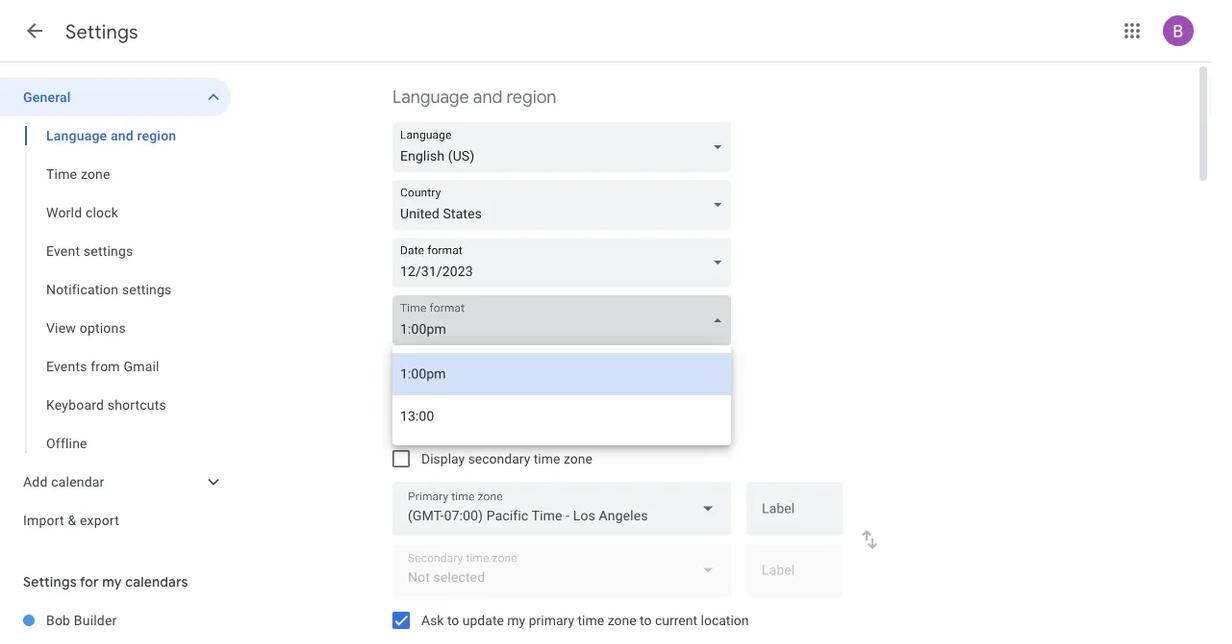 Task type: locate. For each thing, give the bounding box(es) containing it.
view
[[46, 320, 76, 336]]

gmail
[[124, 358, 159, 374]]

tree
[[0, 78, 231, 540]]

settings up bob
[[23, 574, 77, 591]]

0 vertical spatial region
[[507, 86, 556, 108]]

and
[[473, 86, 503, 108], [111, 128, 134, 143]]

0 vertical spatial time
[[46, 166, 77, 182]]

notification settings
[[46, 281, 172, 297]]

event
[[46, 243, 80, 259]]

settings up general tree item
[[65, 19, 138, 44]]

settings up options
[[122, 281, 172, 297]]

keyboard
[[46, 397, 104, 413]]

add calendar
[[23, 474, 104, 490]]

1 vertical spatial settings
[[122, 281, 172, 297]]

add
[[23, 474, 48, 490]]

my
[[102, 574, 122, 591], [507, 612, 526, 628]]

time up world
[[46, 166, 77, 182]]

0 vertical spatial time zone
[[46, 166, 110, 182]]

13:00 option
[[393, 395, 731, 438]]

0 horizontal spatial language and region
[[46, 128, 176, 143]]

clock
[[86, 204, 118, 220]]

1 vertical spatial time zone
[[393, 411, 472, 434]]

1 vertical spatial language
[[46, 128, 107, 143]]

settings
[[84, 243, 133, 259], [122, 281, 172, 297]]

time
[[534, 451, 560, 467], [578, 612, 604, 628]]

zone down 13:00 option
[[564, 451, 593, 467]]

language and region
[[393, 86, 556, 108], [46, 128, 176, 143]]

1 vertical spatial time
[[393, 411, 430, 434]]

time zone up display
[[393, 411, 472, 434]]

tree containing general
[[0, 78, 231, 540]]

0 horizontal spatial my
[[102, 574, 122, 591]]

go back image
[[23, 19, 46, 42]]

import
[[23, 512, 64, 528]]

0 vertical spatial settings
[[84, 243, 133, 259]]

builder
[[74, 612, 117, 628]]

1 vertical spatial language and region
[[46, 128, 176, 143]]

shortcuts
[[108, 397, 166, 413]]

display
[[421, 451, 465, 467]]

0 horizontal spatial language
[[46, 128, 107, 143]]

settings for my calendars
[[23, 574, 188, 591]]

1 horizontal spatial language
[[393, 86, 469, 108]]

1 horizontal spatial language and region
[[393, 86, 556, 108]]

settings for settings for my calendars
[[23, 574, 77, 591]]

settings for settings
[[65, 19, 138, 44]]

to left "current"
[[640, 612, 652, 628]]

offline
[[46, 435, 87, 451]]

1 horizontal spatial region
[[507, 86, 556, 108]]

1 vertical spatial settings
[[23, 574, 77, 591]]

0 horizontal spatial region
[[137, 128, 176, 143]]

keyboard shortcuts
[[46, 397, 166, 413]]

to
[[447, 612, 459, 628], [640, 612, 652, 628]]

zone
[[81, 166, 110, 182], [434, 411, 472, 434], [564, 451, 593, 467], [608, 612, 637, 628]]

settings
[[65, 19, 138, 44], [23, 574, 77, 591]]

1 vertical spatial and
[[111, 128, 134, 143]]

my right for
[[102, 574, 122, 591]]

1 horizontal spatial to
[[640, 612, 652, 628]]

0 horizontal spatial to
[[447, 612, 459, 628]]

time right primary
[[578, 612, 604, 628]]

group
[[0, 116, 231, 463]]

0 vertical spatial and
[[473, 86, 503, 108]]

zone up display
[[434, 411, 472, 434]]

0 vertical spatial my
[[102, 574, 122, 591]]

zone left "current"
[[608, 612, 637, 628]]

1 vertical spatial region
[[137, 128, 176, 143]]

time inside group
[[46, 166, 77, 182]]

settings up notification settings
[[84, 243, 133, 259]]

time
[[46, 166, 77, 182], [393, 411, 430, 434]]

None field
[[393, 122, 739, 172], [393, 180, 739, 230], [393, 238, 739, 288], [393, 295, 739, 345], [393, 482, 731, 536], [393, 122, 739, 172], [393, 180, 739, 230], [393, 238, 739, 288], [393, 295, 739, 345], [393, 482, 731, 536]]

0 vertical spatial settings
[[65, 19, 138, 44]]

1 horizontal spatial my
[[507, 612, 526, 628]]

to right ask
[[447, 612, 459, 628]]

language
[[393, 86, 469, 108], [46, 128, 107, 143]]

import & export
[[23, 512, 119, 528]]

events from gmail
[[46, 358, 159, 374]]

calendar
[[51, 474, 104, 490]]

time zone
[[46, 166, 110, 182], [393, 411, 472, 434]]

options
[[80, 320, 126, 336]]

0 vertical spatial time
[[534, 451, 560, 467]]

time down 13:00 option
[[534, 451, 560, 467]]

1 horizontal spatial time
[[393, 411, 430, 434]]

time zone up the world clock
[[46, 166, 110, 182]]

0 vertical spatial language and region
[[393, 86, 556, 108]]

0 horizontal spatial time
[[46, 166, 77, 182]]

1 horizontal spatial time
[[578, 612, 604, 628]]

1 vertical spatial my
[[507, 612, 526, 628]]

my right update
[[507, 612, 526, 628]]

settings heading
[[65, 19, 138, 44]]

ask
[[421, 612, 444, 628]]

region
[[507, 86, 556, 108], [137, 128, 176, 143]]

1 to from the left
[[447, 612, 459, 628]]

time up display
[[393, 411, 430, 434]]

0 horizontal spatial and
[[111, 128, 134, 143]]



Task type: vqa. For each thing, say whether or not it's contained in the screenshot.
"to"
yes



Task type: describe. For each thing, give the bounding box(es) containing it.
2 to from the left
[[640, 612, 652, 628]]

Label for primary time zone. text field
[[762, 503, 828, 529]]

Label for secondary time zone. text field
[[762, 564, 828, 591]]

calendars
[[125, 574, 188, 591]]

1 horizontal spatial and
[[473, 86, 503, 108]]

0 horizontal spatial time
[[534, 451, 560, 467]]

group containing language and region
[[0, 116, 231, 463]]

zone up clock
[[81, 166, 110, 182]]

time format list box
[[393, 345, 731, 446]]

settings for event settings
[[84, 243, 133, 259]]

display secondary time zone
[[421, 451, 593, 467]]

for
[[80, 574, 99, 591]]

update
[[463, 612, 504, 628]]

general tree item
[[0, 78, 231, 116]]

world clock
[[46, 204, 118, 220]]

general
[[23, 89, 71, 105]]

1 horizontal spatial time zone
[[393, 411, 472, 434]]

bob builder tree item
[[0, 601, 231, 629]]

bob
[[46, 612, 70, 628]]

0 horizontal spatial time zone
[[46, 166, 110, 182]]

view options
[[46, 320, 126, 336]]

1:00pm option
[[393, 353, 731, 395]]

0 vertical spatial language
[[393, 86, 469, 108]]

1 vertical spatial time
[[578, 612, 604, 628]]

from
[[91, 358, 120, 374]]

events
[[46, 358, 87, 374]]

notification
[[46, 281, 119, 297]]

event settings
[[46, 243, 133, 259]]

bob builder
[[46, 612, 117, 628]]

&
[[68, 512, 76, 528]]

ask to update my primary time zone to current location
[[421, 612, 749, 628]]

primary
[[529, 612, 575, 628]]

secondary
[[468, 451, 531, 467]]

world
[[46, 204, 82, 220]]

location
[[701, 612, 749, 628]]

export
[[80, 512, 119, 528]]

current
[[655, 612, 698, 628]]

settings for notification settings
[[122, 281, 172, 297]]



